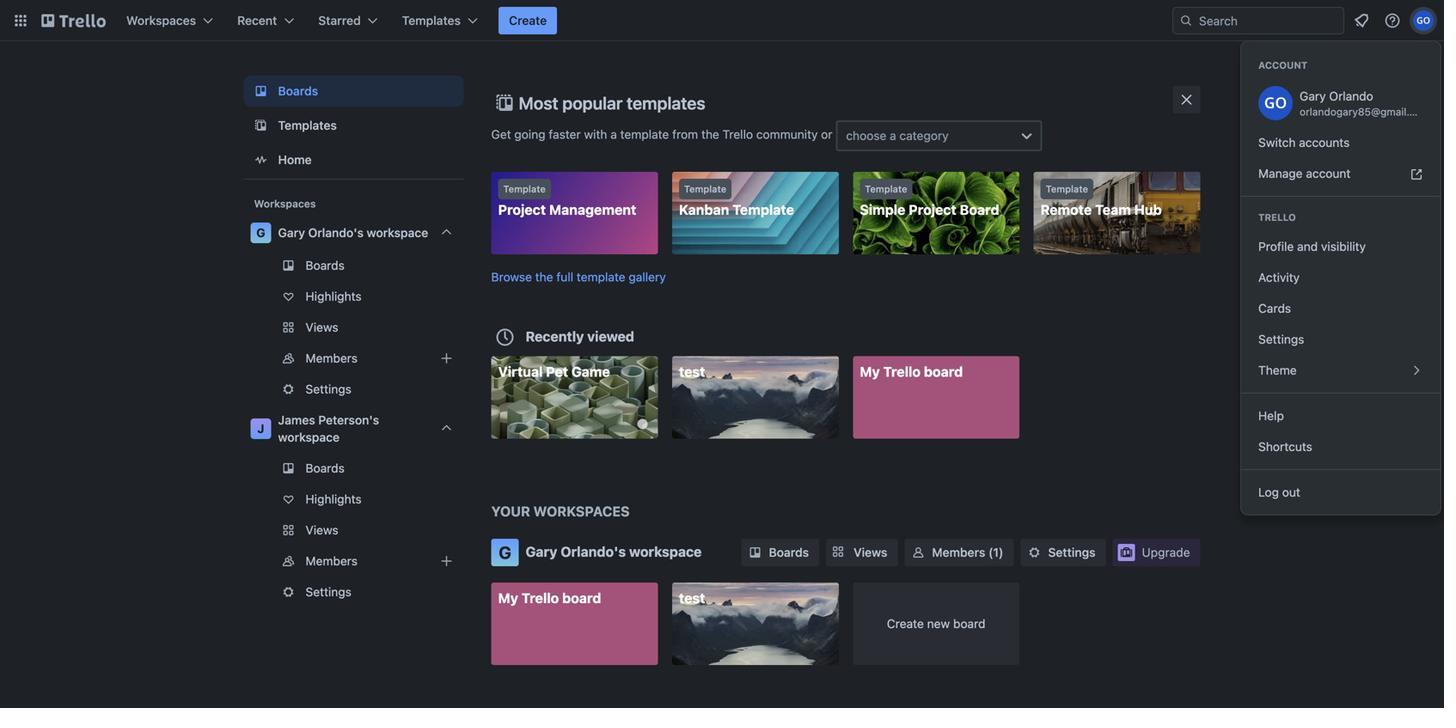 Task type: locate. For each thing, give the bounding box(es) containing it.
2 add image from the top
[[436, 551, 457, 572]]

workspace for peterson's highlights link
[[278, 430, 340, 445]]

0 horizontal spatial a
[[611, 127, 617, 142]]

0 vertical spatial g
[[256, 226, 265, 240]]

a right with
[[611, 127, 617, 142]]

0 vertical spatial workspaces
[[126, 13, 196, 28]]

sm image
[[747, 544, 764, 561], [910, 544, 927, 561], [1026, 544, 1043, 561]]

settings
[[1259, 332, 1305, 347], [306, 382, 352, 396], [1049, 546, 1096, 560], [306, 585, 352, 599]]

views link for orlando's
[[244, 314, 464, 341]]

upgrade button
[[1113, 539, 1201, 567]]

1 vertical spatial templates
[[278, 118, 337, 132]]

views for orlando's
[[306, 320, 338, 334]]

out
[[1283, 485, 1301, 500]]

2 members link from the top
[[244, 548, 464, 575]]

create for create new board
[[887, 617, 924, 631]]

0 vertical spatial templates
[[402, 13, 461, 28]]

0 horizontal spatial gary
[[278, 226, 305, 240]]

1 test from the top
[[679, 364, 705, 380]]

1 vertical spatial views
[[306, 523, 338, 537]]

1 vertical spatial gary orlando (garyorlando) image
[[1259, 86, 1293, 120]]

0 vertical spatial test
[[679, 364, 705, 380]]

with
[[584, 127, 607, 142]]

2 horizontal spatial gary
[[1300, 89, 1326, 103]]

0 vertical spatial test link
[[672, 356, 839, 439]]

templates right starred dropdown button
[[402, 13, 461, 28]]

gary orlando (garyorlando) image right open information menu image
[[1414, 10, 1434, 31]]

cards
[[1259, 301, 1292, 316]]

1 horizontal spatial templates
[[402, 13, 461, 28]]

1 vertical spatial workspace
[[278, 430, 340, 445]]

faster
[[549, 127, 581, 142]]

template inside template simple project board
[[865, 184, 908, 195]]

get going faster with a template from the trello community or
[[491, 127, 836, 142]]

management
[[549, 202, 637, 218]]

1 vertical spatial add image
[[436, 551, 457, 572]]

choose a category
[[846, 129, 949, 143]]

0 vertical spatial the
[[702, 127, 720, 142]]

0 horizontal spatial templates
[[278, 118, 337, 132]]

template right kanban
[[733, 202, 794, 218]]

create inside button
[[509, 13, 547, 28]]

template inside template project management
[[503, 184, 546, 195]]

g down home icon
[[256, 226, 265, 240]]

1 vertical spatial gary
[[278, 226, 305, 240]]

views
[[306, 320, 338, 334], [306, 523, 338, 537], [854, 546, 888, 560]]

1 horizontal spatial g
[[499, 543, 511, 563]]

1 horizontal spatial project
[[909, 202, 957, 218]]

search image
[[1180, 14, 1193, 28]]

1 horizontal spatial my trello board
[[860, 364, 963, 380]]

1 vertical spatial test link
[[672, 583, 839, 666]]

1 horizontal spatial orlando's
[[561, 544, 626, 560]]

templates up home
[[278, 118, 337, 132]]

1 vertical spatial members link
[[244, 548, 464, 575]]

gary inside gary orlando orlandogary85@gmail.com
[[1300, 89, 1326, 103]]

create left new
[[887, 617, 924, 631]]

2 horizontal spatial sm image
[[1026, 544, 1043, 561]]

highlights
[[306, 289, 362, 304], [306, 492, 362, 506]]

boards link
[[244, 76, 464, 107], [244, 252, 464, 279], [244, 455, 464, 482], [742, 539, 820, 567]]

gary orlando (garyorlando) image down account
[[1259, 86, 1293, 120]]

template up remote
[[1046, 184, 1089, 195]]

members link for orlando's
[[244, 345, 464, 372]]

1 sm image from the left
[[747, 544, 764, 561]]

views link
[[244, 314, 464, 341], [244, 517, 464, 544], [826, 539, 898, 567]]

views link for peterson's
[[244, 517, 464, 544]]

1 vertical spatial my trello board
[[498, 590, 601, 607]]

0 horizontal spatial my
[[498, 590, 518, 607]]

test for recently viewed
[[679, 364, 705, 380]]

james peterson's workspace
[[278, 413, 379, 445]]

template for project
[[503, 184, 546, 195]]

template up kanban
[[684, 184, 727, 195]]

1 horizontal spatial sm image
[[910, 544, 927, 561]]

home image
[[251, 150, 271, 170]]

project
[[498, 202, 546, 218], [909, 202, 957, 218]]

1 horizontal spatial gary orlando (garyorlando) image
[[1414, 10, 1434, 31]]

template down going
[[503, 184, 546, 195]]

0 vertical spatial gary orlando's workspace
[[278, 226, 428, 240]]

1 vertical spatial template
[[577, 270, 626, 284]]

template for remote
[[1046, 184, 1089, 195]]

2 horizontal spatial workspace
[[629, 544, 702, 560]]

template up simple
[[865, 184, 908, 195]]

1 highlights link from the top
[[244, 283, 464, 310]]

1 vertical spatial the
[[535, 270, 553, 284]]

shortcuts button
[[1242, 432, 1441, 463]]

template kanban template
[[679, 184, 794, 218]]

trello
[[723, 127, 753, 142], [1259, 212, 1296, 223], [883, 364, 921, 380], [522, 590, 559, 607]]

1 vertical spatial my
[[498, 590, 518, 607]]

create up most
[[509, 13, 547, 28]]

1 vertical spatial test
[[679, 590, 705, 607]]

0 horizontal spatial my trello board
[[498, 590, 601, 607]]

simple
[[860, 202, 906, 218]]

my trello board link
[[853, 356, 1020, 439], [491, 583, 658, 666]]

2 test link from the top
[[672, 583, 839, 666]]

0 horizontal spatial workspaces
[[126, 13, 196, 28]]

log out
[[1259, 485, 1301, 500]]

recently viewed
[[526, 328, 635, 345]]

2 project from the left
[[909, 202, 957, 218]]

2 vertical spatial gary
[[526, 544, 558, 560]]

workspace
[[367, 226, 428, 240], [278, 430, 340, 445], [629, 544, 702, 560]]

members
[[306, 351, 358, 365], [932, 546, 986, 560], [306, 554, 358, 568]]

get
[[491, 127, 511, 142]]

2 highlights link from the top
[[244, 486, 464, 513]]

0 vertical spatial views
[[306, 320, 338, 334]]

add image
[[436, 348, 457, 369], [436, 551, 457, 572]]

project inside template simple project board
[[909, 202, 957, 218]]

gary orlando's workspace
[[278, 226, 428, 240], [526, 544, 702, 560]]

3 sm image from the left
[[1026, 544, 1043, 561]]

gary down your workspaces on the bottom
[[526, 544, 558, 560]]

2 highlights from the top
[[306, 492, 362, 506]]

full
[[557, 270, 574, 284]]

0 vertical spatial my trello board
[[860, 364, 963, 380]]

0 vertical spatial highlights
[[306, 289, 362, 304]]

0 horizontal spatial orlando's
[[308, 226, 364, 240]]

create
[[509, 13, 547, 28], [887, 617, 924, 631]]

0 notifications image
[[1352, 10, 1372, 31]]

my trello board for the top my trello board link
[[860, 364, 963, 380]]

template remote team hub
[[1041, 184, 1162, 218]]

profile and visibility
[[1259, 239, 1366, 254]]

upgrade
[[1142, 546, 1190, 560]]

project inside template project management
[[498, 202, 546, 218]]

0 vertical spatial add image
[[436, 348, 457, 369]]

1 horizontal spatial workspaces
[[254, 198, 316, 210]]

switch accounts
[[1259, 135, 1350, 150]]

g down your at the bottom
[[499, 543, 511, 563]]

2 vertical spatial board
[[954, 617, 986, 631]]

my trello board
[[860, 364, 963, 380], [498, 590, 601, 607]]

gary orlando's workspace down the workspaces
[[526, 544, 702, 560]]

highlights link for peterson's
[[244, 486, 464, 513]]

2 test from the top
[[679, 590, 705, 607]]

orlando's
[[308, 226, 364, 240], [561, 544, 626, 560]]

1 horizontal spatial workspace
[[367, 226, 428, 240]]

create button
[[499, 7, 557, 34]]

1 test link from the top
[[672, 356, 839, 439]]

1 add image from the top
[[436, 348, 457, 369]]

project up browse
[[498, 202, 546, 218]]

a
[[611, 127, 617, 142], [890, 129, 897, 143]]

0 horizontal spatial sm image
[[747, 544, 764, 561]]

0 horizontal spatial create
[[509, 13, 547, 28]]

gary
[[1300, 89, 1326, 103], [278, 226, 305, 240], [526, 544, 558, 560]]

0 vertical spatial highlights link
[[244, 283, 464, 310]]

the right from
[[702, 127, 720, 142]]

create new board
[[887, 617, 986, 631]]

orlando's down the workspaces
[[561, 544, 626, 560]]

0 vertical spatial workspace
[[367, 226, 428, 240]]

the left full
[[535, 270, 553, 284]]

viewed
[[587, 328, 635, 345]]

recent
[[237, 13, 277, 28]]

gary orlando (garyorlando) image
[[1414, 10, 1434, 31], [1259, 86, 1293, 120]]

(1)
[[989, 546, 1004, 560]]

1 vertical spatial board
[[562, 590, 601, 607]]

1 vertical spatial highlights link
[[244, 486, 464, 513]]

template
[[620, 127, 669, 142], [577, 270, 626, 284]]

0 vertical spatial gary
[[1300, 89, 1326, 103]]

1 horizontal spatial gary orlando's workspace
[[526, 544, 702, 560]]

orlando's down 'home' link
[[308, 226, 364, 240]]

0 horizontal spatial project
[[498, 202, 546, 218]]

manage account
[[1259, 166, 1351, 181]]

workspaces
[[126, 13, 196, 28], [254, 198, 316, 210]]

0 vertical spatial board
[[924, 364, 963, 380]]

0 horizontal spatial gary orlando's workspace
[[278, 226, 428, 240]]

0 horizontal spatial workspace
[[278, 430, 340, 445]]

1 vertical spatial highlights
[[306, 492, 362, 506]]

board
[[924, 364, 963, 380], [562, 590, 601, 607], [954, 617, 986, 631]]

1 project from the left
[[498, 202, 546, 218]]

1 horizontal spatial a
[[890, 129, 897, 143]]

1 vertical spatial orlando's
[[561, 544, 626, 560]]

workspaces
[[534, 503, 630, 520]]

or
[[821, 127, 833, 142]]

highlights link for orlando's
[[244, 283, 464, 310]]

0 vertical spatial create
[[509, 13, 547, 28]]

project left board
[[909, 202, 957, 218]]

gallery
[[629, 270, 666, 284]]

starred button
[[308, 7, 388, 34]]

template inside template remote team hub
[[1046, 184, 1089, 195]]

orlando
[[1330, 89, 1374, 103]]

gary left orlando
[[1300, 89, 1326, 103]]

1 highlights from the top
[[306, 289, 362, 304]]

templates
[[402, 13, 461, 28], [278, 118, 337, 132]]

test link for recently viewed
[[672, 356, 839, 439]]

1 horizontal spatial my
[[860, 364, 880, 380]]

1 vertical spatial create
[[887, 617, 924, 631]]

a right 'choose'
[[890, 129, 897, 143]]

0 vertical spatial members link
[[244, 345, 464, 372]]

1 vertical spatial my trello board link
[[491, 583, 658, 666]]

visibility
[[1322, 239, 1366, 254]]

board for the top my trello board link
[[924, 364, 963, 380]]

template down templates
[[620, 127, 669, 142]]

1 vertical spatial gary orlando's workspace
[[526, 544, 702, 560]]

workspace inside james peterson's workspace
[[278, 430, 340, 445]]

1 horizontal spatial my trello board link
[[853, 356, 1020, 439]]

popular
[[563, 93, 623, 113]]

gary orlando's workspace down 'home' link
[[278, 226, 428, 240]]

template right full
[[577, 270, 626, 284]]

views for peterson's
[[306, 523, 338, 537]]

test for gary orlando's workspace
[[679, 590, 705, 607]]

1 members link from the top
[[244, 345, 464, 372]]

1 horizontal spatial create
[[887, 617, 924, 631]]

settings link
[[1242, 324, 1441, 355], [244, 376, 464, 403], [1021, 539, 1106, 567], [244, 579, 464, 606]]

1 vertical spatial workspaces
[[254, 198, 316, 210]]

g
[[256, 226, 265, 240], [499, 543, 511, 563]]

template
[[503, 184, 546, 195], [684, 184, 727, 195], [865, 184, 908, 195], [1046, 184, 1089, 195], [733, 202, 794, 218]]

primary element
[[0, 0, 1445, 41]]

2 vertical spatial views
[[854, 546, 888, 560]]

test
[[679, 364, 705, 380], [679, 590, 705, 607]]

cards link
[[1242, 293, 1441, 324]]

gary down home
[[278, 226, 305, 240]]

1 horizontal spatial the
[[702, 127, 720, 142]]



Task type: vqa. For each thing, say whether or not it's contained in the screenshot.
Workspace visible
no



Task type: describe. For each thing, give the bounding box(es) containing it.
activity
[[1259, 270, 1300, 285]]

orlandogary85@gmail.com
[[1300, 106, 1431, 118]]

highlights for peterson's
[[306, 492, 362, 506]]

0 vertical spatial orlando's
[[308, 226, 364, 240]]

account
[[1306, 166, 1351, 181]]

community
[[757, 127, 818, 142]]

activity link
[[1242, 262, 1441, 293]]

template for kanban
[[684, 184, 727, 195]]

manage
[[1259, 166, 1303, 181]]

j
[[257, 422, 265, 436]]

manage account link
[[1242, 158, 1441, 189]]

log out button
[[1242, 477, 1441, 508]]

0 horizontal spatial my trello board link
[[491, 583, 658, 666]]

from
[[673, 127, 698, 142]]

test link for gary orlando's workspace
[[672, 583, 839, 666]]

recent button
[[227, 7, 305, 34]]

profile and visibility link
[[1242, 231, 1441, 262]]

your workspaces
[[491, 503, 630, 520]]

browse the full template gallery
[[491, 270, 666, 284]]

accounts
[[1299, 135, 1350, 150]]

0 horizontal spatial gary orlando (garyorlando) image
[[1259, 86, 1293, 120]]

help
[[1259, 409, 1285, 423]]

workspaces button
[[116, 7, 224, 34]]

members for james peterson's workspace
[[306, 554, 358, 568]]

account
[[1259, 60, 1308, 71]]

most popular templates
[[519, 93, 706, 113]]

1 vertical spatial g
[[499, 543, 511, 563]]

switch accounts link
[[1242, 127, 1441, 158]]

choose
[[846, 129, 887, 143]]

1 horizontal spatial gary
[[526, 544, 558, 560]]

templates button
[[392, 7, 488, 34]]

members (1)
[[932, 546, 1004, 560]]

sm image for boards
[[747, 544, 764, 561]]

workspaces inside dropdown button
[[126, 13, 196, 28]]

log
[[1259, 485, 1279, 500]]

template board image
[[251, 115, 271, 136]]

profile
[[1259, 239, 1294, 254]]

board
[[960, 202, 1000, 218]]

add image for gary orlando's workspace
[[436, 348, 457, 369]]

templates inside dropdown button
[[402, 13, 461, 28]]

Search field
[[1193, 8, 1344, 34]]

help link
[[1242, 401, 1441, 432]]

add image for james peterson's workspace
[[436, 551, 457, 572]]

category
[[900, 129, 949, 143]]

board for leftmost my trello board link
[[562, 590, 601, 607]]

0 horizontal spatial g
[[256, 226, 265, 240]]

0 vertical spatial my trello board link
[[853, 356, 1020, 439]]

game
[[572, 364, 610, 380]]

members for gary orlando's workspace
[[306, 351, 358, 365]]

your
[[491, 503, 530, 520]]

template for simple
[[865, 184, 908, 195]]

templates link
[[244, 110, 464, 141]]

starred
[[318, 13, 361, 28]]

going
[[515, 127, 546, 142]]

2 vertical spatial workspace
[[629, 544, 702, 560]]

0 vertical spatial my
[[860, 364, 880, 380]]

theme button
[[1242, 355, 1441, 386]]

2 sm image from the left
[[910, 544, 927, 561]]

highlights for orlando's
[[306, 289, 362, 304]]

gary orlando orlandogary85@gmail.com
[[1300, 89, 1431, 118]]

theme
[[1259, 363, 1297, 377]]

workspace for highlights link associated with orlando's
[[367, 226, 428, 240]]

most
[[519, 93, 559, 113]]

shortcuts
[[1259, 440, 1313, 454]]

0 vertical spatial gary orlando (garyorlando) image
[[1414, 10, 1434, 31]]

pet
[[546, 364, 568, 380]]

home
[[278, 153, 312, 167]]

my trello board for leftmost my trello board link
[[498, 590, 601, 607]]

members link for peterson's
[[244, 548, 464, 575]]

0 vertical spatial template
[[620, 127, 669, 142]]

board image
[[251, 81, 271, 101]]

james
[[278, 413, 315, 427]]

hub
[[1135, 202, 1162, 218]]

browse
[[491, 270, 532, 284]]

create for create
[[509, 13, 547, 28]]

open information menu image
[[1384, 12, 1402, 29]]

kanban
[[679, 202, 729, 218]]

browse the full template gallery link
[[491, 270, 666, 284]]

virtual pet game
[[498, 364, 610, 380]]

recently
[[526, 328, 584, 345]]

remote
[[1041, 202, 1092, 218]]

virtual pet game link
[[491, 356, 658, 439]]

template project management
[[498, 184, 637, 218]]

team
[[1095, 202, 1131, 218]]

sm image for settings
[[1026, 544, 1043, 561]]

template simple project board
[[860, 184, 1000, 218]]

switch
[[1259, 135, 1296, 150]]

and
[[1298, 239, 1318, 254]]

back to home image
[[41, 7, 106, 34]]

0 horizontal spatial the
[[535, 270, 553, 284]]

new
[[927, 617, 950, 631]]

virtual
[[498, 364, 543, 380]]

peterson's
[[318, 413, 379, 427]]

home link
[[244, 144, 464, 175]]

there is new activity on this board. image
[[637, 419, 648, 429]]

templates
[[627, 93, 706, 113]]



